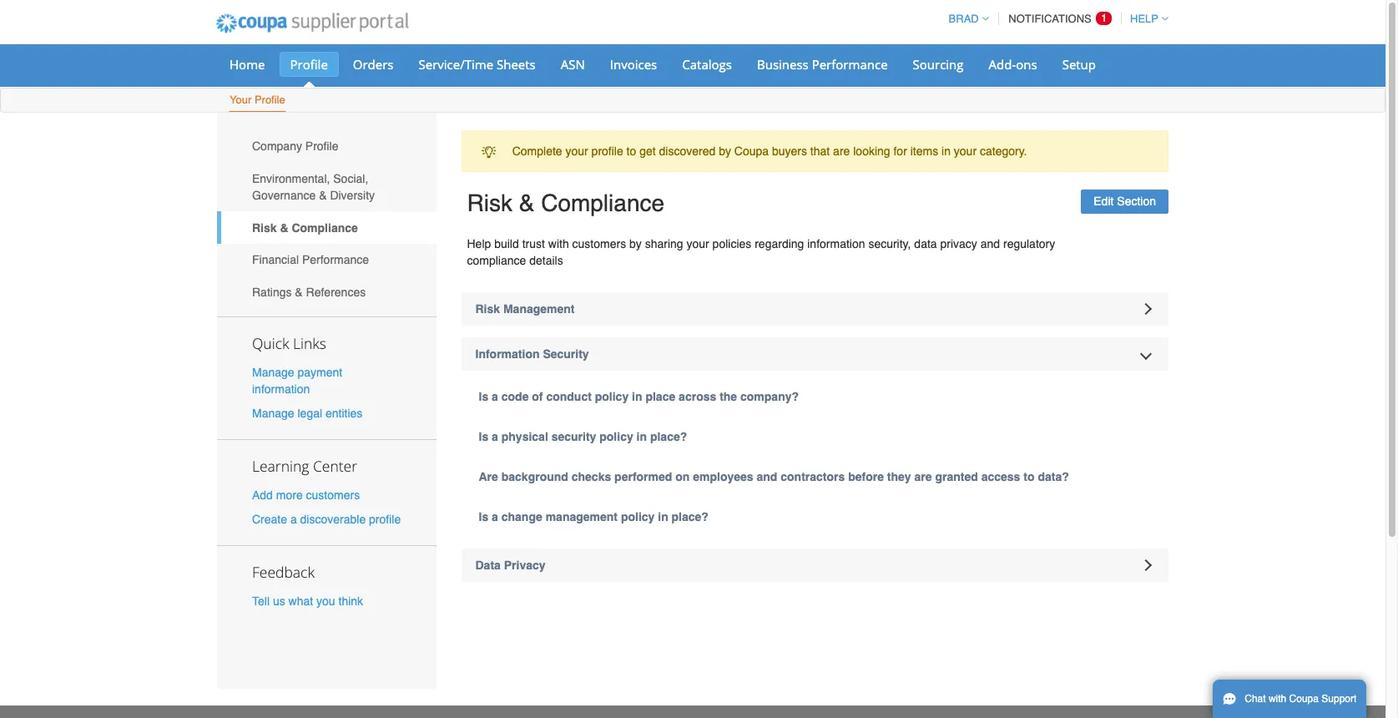 Task type: vqa. For each thing, say whether or not it's contained in the screenshot.
'added'
no



Task type: describe. For each thing, give the bounding box(es) containing it.
setup link
[[1052, 52, 1107, 77]]

risk & compliance link
[[217, 212, 436, 244]]

edit section
[[1094, 195, 1157, 208]]

profile for company profile
[[306, 140, 339, 153]]

your profile
[[230, 94, 285, 106]]

and inside help build trust with customers by sharing your policies regarding information security, data privacy and regulatory compliance details
[[981, 237, 1001, 251]]

information security button
[[461, 337, 1169, 371]]

invoices link
[[599, 52, 668, 77]]

entities
[[326, 407, 363, 420]]

information security
[[476, 347, 589, 361]]

background
[[502, 470, 569, 484]]

profile link
[[279, 52, 339, 77]]

is a change management policy in place?
[[479, 510, 709, 524]]

complete
[[513, 145, 563, 158]]

the
[[720, 390, 738, 403]]

with inside help build trust with customers by sharing your policies regarding information security, data privacy and regulatory compliance details
[[549, 237, 569, 251]]

ratings & references link
[[217, 276, 436, 308]]

employees
[[693, 470, 754, 484]]

of
[[532, 390, 543, 403]]

by inside alert
[[719, 145, 732, 158]]

access
[[982, 470, 1021, 484]]

data
[[476, 559, 501, 572]]

create a discoverable profile
[[252, 513, 401, 526]]

is a physical security policy in place?
[[479, 430, 688, 443]]

diversity
[[330, 189, 375, 202]]

management
[[504, 302, 575, 316]]

items
[[911, 145, 939, 158]]

management
[[546, 510, 618, 524]]

for
[[894, 145, 908, 158]]

company
[[252, 140, 302, 153]]

edit section link
[[1082, 190, 1169, 214]]

chat
[[1245, 693, 1267, 705]]

financial performance link
[[217, 244, 436, 276]]

edit
[[1094, 195, 1114, 208]]

sourcing
[[913, 56, 964, 73]]

complete your profile to get discovered by coupa buyers that are looking for items in your category. alert
[[461, 130, 1169, 172]]

& inside environmental, social, governance & diversity
[[319, 189, 327, 202]]

learning center
[[252, 456, 357, 476]]

manage legal entities
[[252, 407, 363, 420]]

brad
[[949, 13, 979, 25]]

risk management button
[[461, 292, 1169, 326]]

security
[[552, 430, 597, 443]]

1 vertical spatial compliance
[[292, 221, 358, 234]]

customers inside help build trust with customers by sharing your policies regarding information security, data privacy and regulatory compliance details
[[573, 237, 626, 251]]

add-ons
[[989, 56, 1038, 73]]

manage for manage payment information
[[252, 365, 294, 379]]

with inside button
[[1269, 693, 1287, 705]]

in up performed
[[637, 430, 647, 443]]

0 horizontal spatial your
[[566, 145, 589, 158]]

orders
[[353, 56, 394, 73]]

data privacy heading
[[461, 549, 1169, 582]]

risk inside risk & compliance link
[[252, 221, 277, 234]]

is for is a change management policy in place?
[[479, 510, 489, 524]]

legal
[[298, 407, 322, 420]]

catalogs
[[683, 56, 732, 73]]

your profile link
[[229, 90, 286, 112]]

tell us what you think button
[[252, 593, 363, 610]]

category.
[[980, 145, 1028, 158]]

1 horizontal spatial compliance
[[541, 190, 665, 217]]

add more customers link
[[252, 489, 360, 502]]

get
[[640, 145, 656, 158]]

conduct
[[547, 390, 592, 403]]

place? for is a physical security policy in place?
[[651, 430, 688, 443]]

help build trust with customers by sharing your policies regarding information security, data privacy and regulatory compliance details
[[467, 237, 1056, 267]]

section
[[1118, 195, 1157, 208]]

a for code
[[492, 390, 498, 403]]

place? for is a change management policy in place?
[[672, 510, 709, 524]]

us
[[273, 595, 285, 608]]

brad link
[[942, 13, 989, 25]]

trust
[[523, 237, 545, 251]]

they
[[888, 470, 912, 484]]

regarding
[[755, 237, 805, 251]]

is for is a physical security policy in place?
[[479, 430, 489, 443]]

discoverable
[[300, 513, 366, 526]]

company?
[[741, 390, 799, 403]]

information inside help build trust with customers by sharing your policies regarding information security, data privacy and regulatory compliance details
[[808, 237, 866, 251]]

are background checks performed on employees and contractors before they are granted access to data?
[[479, 470, 1070, 484]]

learning
[[252, 456, 309, 476]]

service/time sheets
[[419, 56, 536, 73]]

ratings
[[252, 286, 292, 299]]

center
[[313, 456, 357, 476]]

social,
[[333, 172, 369, 185]]

payment
[[298, 365, 343, 379]]

data privacy button
[[461, 549, 1169, 582]]

1 vertical spatial customers
[[306, 489, 360, 502]]

is for is a code of conduct policy in place across the company?
[[479, 390, 489, 403]]

environmental, social, governance & diversity
[[252, 172, 375, 202]]

ratings & references
[[252, 286, 366, 299]]

discovered
[[659, 145, 716, 158]]

1 vertical spatial to
[[1024, 470, 1035, 484]]

add
[[252, 489, 273, 502]]

financial
[[252, 253, 299, 267]]

data
[[915, 237, 938, 251]]

risk inside risk management dropdown button
[[476, 302, 500, 316]]

0 horizontal spatial and
[[757, 470, 778, 484]]

your inside help build trust with customers by sharing your policies regarding information security, data privacy and regulatory compliance details
[[687, 237, 710, 251]]

manage legal entities link
[[252, 407, 363, 420]]

1
[[1102, 12, 1108, 24]]

chat with coupa support button
[[1214, 680, 1367, 718]]

are
[[479, 470, 498, 484]]

create a discoverable profile link
[[252, 513, 401, 526]]



Task type: locate. For each thing, give the bounding box(es) containing it.
1 horizontal spatial are
[[915, 470, 933, 484]]

0 horizontal spatial are
[[834, 145, 850, 158]]

0 vertical spatial coupa
[[735, 145, 769, 158]]

performed
[[615, 470, 673, 484]]

think
[[339, 595, 363, 608]]

1 vertical spatial and
[[757, 470, 778, 484]]

0 horizontal spatial risk & compliance
[[252, 221, 358, 234]]

your right sharing
[[687, 237, 710, 251]]

to
[[627, 145, 637, 158], [1024, 470, 1035, 484]]

notifications
[[1009, 13, 1092, 25]]

performance up references
[[302, 253, 369, 267]]

1 horizontal spatial your
[[687, 237, 710, 251]]

before
[[849, 470, 884, 484]]

and right employees
[[757, 470, 778, 484]]

1 horizontal spatial by
[[719, 145, 732, 158]]

policies
[[713, 237, 752, 251]]

manage left legal
[[252, 407, 294, 420]]

0 vertical spatial manage
[[252, 365, 294, 379]]

0 vertical spatial risk
[[467, 190, 513, 217]]

are for looking
[[834, 145, 850, 158]]

1 vertical spatial is
[[479, 430, 489, 443]]

1 vertical spatial profile
[[369, 513, 401, 526]]

0 vertical spatial profile
[[290, 56, 328, 73]]

0 vertical spatial by
[[719, 145, 732, 158]]

1 horizontal spatial help
[[1131, 13, 1159, 25]]

catalogs link
[[672, 52, 743, 77]]

1 vertical spatial with
[[1269, 693, 1287, 705]]

compliance down get
[[541, 190, 665, 217]]

profile
[[290, 56, 328, 73], [255, 94, 285, 106], [306, 140, 339, 153]]

to inside alert
[[627, 145, 637, 158]]

policy down performed
[[621, 510, 655, 524]]

customers
[[573, 237, 626, 251], [306, 489, 360, 502]]

quick
[[252, 333, 289, 353]]

privacy
[[504, 559, 546, 572]]

customers up discoverable
[[306, 489, 360, 502]]

coupa supplier portal image
[[205, 3, 420, 44]]

1 vertical spatial help
[[467, 237, 491, 251]]

policy for management
[[621, 510, 655, 524]]

& right ratings
[[295, 286, 303, 299]]

complete your profile to get discovered by coupa buyers that are looking for items in your category.
[[513, 145, 1028, 158]]

links
[[293, 333, 326, 353]]

help inside help build trust with customers by sharing your policies regarding information security, data privacy and regulatory compliance details
[[467, 237, 491, 251]]

information inside manage payment information
[[252, 382, 310, 396]]

add-
[[989, 56, 1017, 73]]

details
[[530, 254, 563, 267]]

coupa left buyers
[[735, 145, 769, 158]]

security
[[543, 347, 589, 361]]

1 vertical spatial policy
[[600, 430, 634, 443]]

0 horizontal spatial with
[[549, 237, 569, 251]]

company profile link
[[217, 130, 436, 163]]

a left physical on the bottom
[[492, 430, 498, 443]]

help for help
[[1131, 13, 1159, 25]]

1 horizontal spatial coupa
[[1290, 693, 1320, 705]]

code
[[502, 390, 529, 403]]

compliance
[[467, 254, 526, 267]]

compliance up financial performance 'link'
[[292, 221, 358, 234]]

0 horizontal spatial help
[[467, 237, 491, 251]]

0 horizontal spatial coupa
[[735, 145, 769, 158]]

0 vertical spatial performance
[[812, 56, 888, 73]]

sharing
[[645, 237, 684, 251]]

manage payment information link
[[252, 365, 343, 396]]

0 vertical spatial with
[[549, 237, 569, 251]]

profile inside company profile link
[[306, 140, 339, 153]]

& up trust on the left
[[519, 190, 535, 217]]

build
[[495, 237, 519, 251]]

change
[[502, 510, 543, 524]]

profile up environmental, social, governance & diversity 'link'
[[306, 140, 339, 153]]

1 is from the top
[[479, 390, 489, 403]]

help right 1
[[1131, 13, 1159, 25]]

1 horizontal spatial and
[[981, 237, 1001, 251]]

you
[[317, 595, 335, 608]]

risk up financial
[[252, 221, 277, 234]]

a for discoverable
[[291, 513, 297, 526]]

1 vertical spatial profile
[[255, 94, 285, 106]]

a left change
[[492, 510, 498, 524]]

1 vertical spatial coupa
[[1290, 693, 1320, 705]]

and right privacy
[[981, 237, 1001, 251]]

that
[[811, 145, 830, 158]]

0 horizontal spatial by
[[630, 237, 642, 251]]

policy right security
[[600, 430, 634, 443]]

0 vertical spatial policy
[[595, 390, 629, 403]]

with up details
[[549, 237, 569, 251]]

in
[[942, 145, 951, 158], [632, 390, 643, 403], [637, 430, 647, 443], [658, 510, 669, 524]]

home
[[230, 56, 265, 73]]

by left sharing
[[630, 237, 642, 251]]

0 vertical spatial risk & compliance
[[467, 190, 665, 217]]

0 vertical spatial customers
[[573, 237, 626, 251]]

1 manage from the top
[[252, 365, 294, 379]]

risk management
[[476, 302, 575, 316]]

& down governance
[[280, 221, 289, 234]]

risk management heading
[[461, 292, 1169, 326]]

invoices
[[610, 56, 658, 73]]

2 vertical spatial profile
[[306, 140, 339, 153]]

1 horizontal spatial customers
[[573, 237, 626, 251]]

data privacy
[[476, 559, 546, 572]]

checks
[[572, 470, 612, 484]]

regulatory
[[1004, 237, 1056, 251]]

0 vertical spatial compliance
[[541, 190, 665, 217]]

in down performed
[[658, 510, 669, 524]]

information up the manage legal entities
[[252, 382, 310, 396]]

contractors
[[781, 470, 845, 484]]

in left place
[[632, 390, 643, 403]]

is left change
[[479, 510, 489, 524]]

1 horizontal spatial profile
[[592, 145, 624, 158]]

performance right business on the right top of the page
[[812, 56, 888, 73]]

profile inside your profile link
[[255, 94, 285, 106]]

is up are
[[479, 430, 489, 443]]

0 vertical spatial are
[[834, 145, 850, 158]]

more
[[276, 489, 303, 502]]

what
[[289, 595, 313, 608]]

by right 'discovered'
[[719, 145, 732, 158]]

setup
[[1063, 56, 1097, 73]]

1 vertical spatial manage
[[252, 407, 294, 420]]

0 vertical spatial place?
[[651, 430, 688, 443]]

0 horizontal spatial information
[[252, 382, 310, 396]]

tell
[[252, 595, 270, 608]]

3 is from the top
[[479, 510, 489, 524]]

profile inside profile link
[[290, 56, 328, 73]]

create
[[252, 513, 287, 526]]

place? down place
[[651, 430, 688, 443]]

2 horizontal spatial your
[[954, 145, 977, 158]]

are for granted
[[915, 470, 933, 484]]

2 is from the top
[[479, 430, 489, 443]]

in inside the complete your profile to get discovered by coupa buyers that are looking for items in your category. alert
[[942, 145, 951, 158]]

1 vertical spatial place?
[[672, 510, 709, 524]]

a for change
[[492, 510, 498, 524]]

on
[[676, 470, 690, 484]]

profile inside alert
[[592, 145, 624, 158]]

1 vertical spatial by
[[630, 237, 642, 251]]

0 vertical spatial help
[[1131, 13, 1159, 25]]

1 horizontal spatial to
[[1024, 470, 1035, 484]]

manage inside manage payment information
[[252, 365, 294, 379]]

profile right your
[[255, 94, 285, 106]]

manage for manage legal entities
[[252, 407, 294, 420]]

profile right discoverable
[[369, 513, 401, 526]]

place? down on
[[672, 510, 709, 524]]

support
[[1322, 693, 1357, 705]]

profile down coupa supplier portal image
[[290, 56, 328, 73]]

customers left sharing
[[573, 237, 626, 251]]

0 vertical spatial is
[[479, 390, 489, 403]]

1 vertical spatial information
[[252, 382, 310, 396]]

1 vertical spatial are
[[915, 470, 933, 484]]

your left category.
[[954, 145, 977, 158]]

looking
[[854, 145, 891, 158]]

across
[[679, 390, 717, 403]]

coupa left support
[[1290, 693, 1320, 705]]

information
[[808, 237, 866, 251], [252, 382, 310, 396]]

financial performance
[[252, 253, 369, 267]]

& left 'diversity'
[[319, 189, 327, 202]]

1 horizontal spatial with
[[1269, 693, 1287, 705]]

0 horizontal spatial to
[[627, 145, 637, 158]]

by inside help build trust with customers by sharing your policies regarding information security, data privacy and regulatory compliance details
[[630, 237, 642, 251]]

0 horizontal spatial compliance
[[292, 221, 358, 234]]

coupa inside button
[[1290, 693, 1320, 705]]

performance for business performance
[[812, 56, 888, 73]]

2 manage from the top
[[252, 407, 294, 420]]

1 vertical spatial performance
[[302, 253, 369, 267]]

place
[[646, 390, 676, 403]]

coupa inside alert
[[735, 145, 769, 158]]

sheets
[[497, 56, 536, 73]]

profile for your profile
[[255, 94, 285, 106]]

2 vertical spatial is
[[479, 510, 489, 524]]

to left data? at the right of the page
[[1024, 470, 1035, 484]]

risk down compliance
[[476, 302, 500, 316]]

2 vertical spatial policy
[[621, 510, 655, 524]]

security,
[[869, 237, 912, 251]]

are right they
[[915, 470, 933, 484]]

navigation
[[942, 3, 1169, 35]]

1 horizontal spatial risk & compliance
[[467, 190, 665, 217]]

policy right conduct
[[595, 390, 629, 403]]

manage payment information
[[252, 365, 343, 396]]

references
[[306, 286, 366, 299]]

in right items at the right of page
[[942, 145, 951, 158]]

chat with coupa support
[[1245, 693, 1357, 705]]

to left get
[[627, 145, 637, 158]]

0 horizontal spatial profile
[[369, 513, 401, 526]]

home link
[[219, 52, 276, 77]]

a for physical
[[492, 430, 498, 443]]

are right that
[[834, 145, 850, 158]]

is left code
[[479, 390, 489, 403]]

navigation containing notifications 1
[[942, 3, 1169, 35]]

environmental,
[[252, 172, 330, 185]]

1 vertical spatial risk
[[252, 221, 277, 234]]

help for help build trust with customers by sharing your policies regarding information security, data privacy and regulatory compliance details
[[467, 237, 491, 251]]

profile left get
[[592, 145, 624, 158]]

2 vertical spatial risk
[[476, 302, 500, 316]]

0 horizontal spatial performance
[[302, 253, 369, 267]]

profile
[[592, 145, 624, 158], [369, 513, 401, 526]]

business performance link
[[747, 52, 899, 77]]

0 vertical spatial and
[[981, 237, 1001, 251]]

1 horizontal spatial performance
[[812, 56, 888, 73]]

information left 'security,'
[[808, 237, 866, 251]]

help link
[[1123, 13, 1169, 25]]

0 horizontal spatial customers
[[306, 489, 360, 502]]

0 vertical spatial to
[[627, 145, 637, 158]]

risk & compliance up trust on the left
[[467, 190, 665, 217]]

policy
[[595, 390, 629, 403], [600, 430, 634, 443], [621, 510, 655, 524]]

coupa
[[735, 145, 769, 158], [1290, 693, 1320, 705]]

your
[[230, 94, 252, 106]]

1 horizontal spatial information
[[808, 237, 866, 251]]

0 vertical spatial information
[[808, 237, 866, 251]]

information security heading
[[461, 337, 1169, 371]]

risk & compliance up financial performance
[[252, 221, 358, 234]]

information
[[476, 347, 540, 361]]

feedback
[[252, 562, 315, 582]]

your right 'complete'
[[566, 145, 589, 158]]

1 vertical spatial risk & compliance
[[252, 221, 358, 234]]

are inside alert
[[834, 145, 850, 158]]

a left code
[[492, 390, 498, 403]]

policy for security
[[600, 430, 634, 443]]

risk up build
[[467, 190, 513, 217]]

performance inside 'link'
[[812, 56, 888, 73]]

sourcing link
[[902, 52, 975, 77]]

manage down quick
[[252, 365, 294, 379]]

performance inside 'link'
[[302, 253, 369, 267]]

a right create
[[291, 513, 297, 526]]

data?
[[1038, 470, 1070, 484]]

0 vertical spatial profile
[[592, 145, 624, 158]]

service/time sheets link
[[408, 52, 547, 77]]

help up compliance
[[467, 237, 491, 251]]

performance for financial performance
[[302, 253, 369, 267]]

are
[[834, 145, 850, 158], [915, 470, 933, 484]]

with right 'chat'
[[1269, 693, 1287, 705]]



